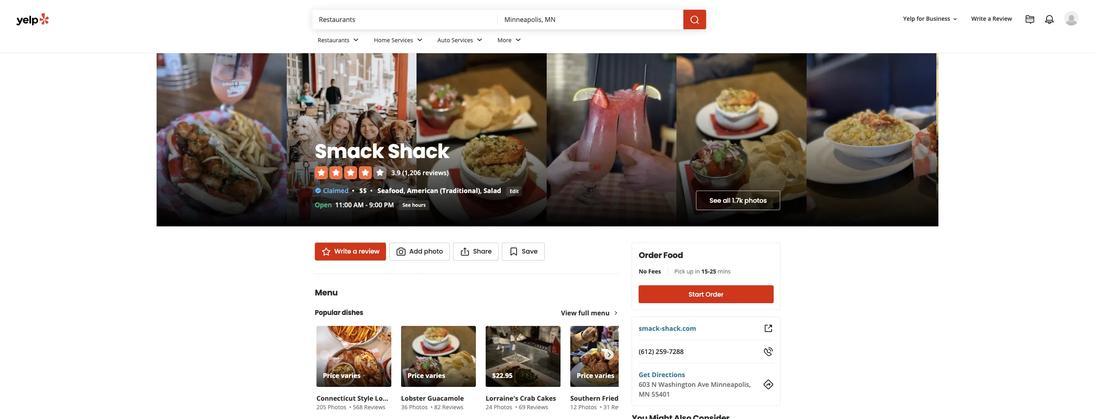 Task type: describe. For each thing, give the bounding box(es) containing it.
business
[[926, 15, 950, 23]]

notifications image
[[1045, 15, 1054, 24]]

a for review
[[988, 15, 991, 23]]

pick
[[674, 268, 685, 275]]

up
[[686, 268, 693, 275]]

lobster guacamole image
[[401, 326, 476, 387]]

photo of smack shack - minneapolis, mn, us. shrimp po'boy image
[[157, 53, 287, 227]]

food
[[663, 250, 683, 261]]

no
[[639, 268, 647, 275]]

style
[[357, 394, 373, 403]]

603
[[639, 380, 650, 389]]

photo of smack shack - minneapolis, mn, us. mushrooms image
[[936, 53, 1095, 227]]

lorraine's crab cakes 24 photos
[[486, 394, 556, 411]]

open
[[315, 201, 332, 209]]

claimed
[[323, 186, 349, 195]]

reviews for fried
[[611, 404, 633, 411]]

smack-shack.com
[[639, 324, 696, 333]]

see all 1.7k photos
[[710, 196, 767, 205]]

see for see hours
[[402, 202, 411, 208]]

review
[[993, 15, 1012, 23]]

restaurants link
[[311, 29, 367, 53]]

(612) 259-7288
[[639, 347, 684, 356]]

seafood
[[378, 186, 404, 195]]

write for write a review
[[334, 247, 351, 256]]

smack-
[[639, 324, 662, 333]]

seafood link
[[378, 186, 404, 195]]

get directions 603 n washington ave minneapolis, mn 55401
[[639, 371, 751, 399]]

smack shack
[[315, 138, 449, 165]]

(1,206
[[402, 168, 421, 177]]

16 claim filled v2 image
[[315, 187, 321, 194]]

9:00
[[369, 201, 382, 209]]

southern fried chicken sandwich 12 photos
[[570, 394, 679, 411]]

home services
[[374, 36, 413, 44]]

16 chevron down v2 image
[[952, 16, 958, 22]]

3.9
[[391, 168, 401, 177]]

minneapolis,
[[711, 380, 751, 389]]

25
[[710, 268, 716, 275]]

82 reviews
[[434, 404, 464, 411]]

view full menu
[[561, 309, 610, 318]]

photo of smack shack - minneapolis, mn, us. restaurant week lobster mac n cheese image
[[417, 53, 547, 227]]

24 chevron down v2 image for restaurants
[[351, 35, 361, 45]]

-
[[366, 201, 368, 209]]

reviews for guacamole
[[442, 404, 464, 411]]

services for home services
[[392, 36, 413, 44]]

24
[[486, 404, 492, 411]]

photos inside lobster guacamole 36 photos
[[409, 404, 428, 411]]

see hours link
[[399, 201, 429, 210]]

24 directions v2 image
[[764, 380, 773, 390]]

24 phone v2 image
[[764, 347, 773, 357]]

previous image
[[320, 350, 329, 360]]

price for southern
[[577, 371, 593, 380]]

205
[[316, 404, 326, 411]]

yelp
[[903, 15, 915, 23]]

auto services link
[[431, 29, 491, 53]]

568
[[353, 404, 363, 411]]

connecticut style lobster roll 205 photos
[[316, 394, 414, 411]]

photos inside lorraine's crab cakes 24 photos
[[494, 404, 512, 411]]

add photo link
[[389, 243, 450, 261]]

price for lobster
[[408, 371, 424, 380]]

get directions link
[[639, 371, 685, 380]]

varies for style
[[341, 371, 361, 380]]

shack.com
[[662, 324, 696, 333]]

write a review
[[971, 15, 1012, 23]]

add photo
[[409, 247, 443, 256]]

home services link
[[367, 29, 431, 53]]

sandwich
[[648, 394, 679, 403]]

mn
[[639, 390, 650, 399]]

(612)
[[639, 347, 654, 356]]

american
[[407, 186, 438, 195]]

photos inside southern fried chicken sandwich 12 photos
[[578, 404, 597, 411]]

price for connecticut
[[323, 371, 339, 380]]

order inside button
[[705, 290, 723, 299]]

dishes
[[342, 308, 363, 318]]

photo of smack shack - minneapolis, mn, us. lobster mac & cheese - regular image
[[806, 53, 936, 227]]

Near text field
[[504, 15, 677, 24]]

services for auto services
[[452, 36, 473, 44]]

7288
[[669, 347, 684, 356]]

shack
[[388, 138, 449, 165]]

fees
[[648, 268, 661, 275]]

next image
[[604, 350, 613, 360]]

save button
[[502, 243, 545, 261]]

user actions element
[[897, 10, 1090, 60]]

menu element
[[302, 274, 679, 419]]

cakes
[[537, 394, 556, 403]]

ave
[[697, 380, 709, 389]]

menu
[[315, 287, 338, 299]]

3.9 star rating image
[[315, 166, 386, 179]]

$$
[[359, 186, 367, 195]]

write a review link
[[968, 12, 1015, 26]]

see hours
[[402, 202, 426, 208]]

salad link
[[484, 186, 501, 195]]

search image
[[690, 15, 700, 25]]

projects image
[[1025, 15, 1035, 24]]

reviews for crab
[[527, 404, 548, 411]]



Task type: locate. For each thing, give the bounding box(es) containing it.
24 chevron down v2 image for home services
[[415, 35, 425, 45]]

varies up the guacamole
[[426, 371, 445, 380]]

lobster inside 'connecticut style lobster roll 205 photos'
[[375, 394, 400, 403]]

n
[[651, 380, 656, 389]]

price varies down "next" icon
[[577, 371, 614, 380]]

0 horizontal spatial price
[[323, 371, 339, 380]]

None search field
[[312, 10, 708, 29]]

2 photos from the left
[[409, 404, 428, 411]]

24 chevron down v2 image
[[475, 35, 485, 45]]

a for review
[[353, 247, 357, 256]]

none field the near
[[504, 15, 677, 24]]

24 chevron down v2 image inside more link
[[513, 35, 523, 45]]

4 photos from the left
[[578, 404, 597, 411]]

1 vertical spatial order
[[705, 290, 723, 299]]

2 reviews from the left
[[442, 404, 464, 411]]

see for see all 1.7k photos
[[710, 196, 721, 205]]

1 horizontal spatial price
[[408, 371, 424, 380]]

4 reviews from the left
[[611, 404, 633, 411]]

0 vertical spatial a
[[988, 15, 991, 23]]

services inside auto services link
[[452, 36, 473, 44]]

0 horizontal spatial services
[[392, 36, 413, 44]]

smack
[[315, 138, 384, 165]]

2 horizontal spatial price
[[577, 371, 593, 380]]

lobster up 568 reviews
[[375, 394, 400, 403]]

12
[[570, 404, 577, 411]]

1 horizontal spatial none field
[[504, 15, 677, 24]]

0 horizontal spatial varies
[[341, 371, 361, 380]]

lobster
[[375, 394, 400, 403], [401, 394, 426, 403]]

69 reviews
[[519, 404, 548, 411]]

washington
[[658, 380, 696, 389]]

save
[[522, 247, 538, 256]]

photo of smack shack - minneapolis, mn, us. go to their pawtio night! image
[[287, 53, 417, 227]]

1 vertical spatial write
[[334, 247, 351, 256]]

2 horizontal spatial 24 chevron down v2 image
[[513, 35, 523, 45]]

in
[[695, 268, 700, 275]]

(traditional)
[[440, 186, 480, 195]]

1 horizontal spatial order
[[705, 290, 723, 299]]

none field find
[[319, 15, 491, 24]]

price up southern
[[577, 371, 593, 380]]

photos down roll at the left bottom of page
[[409, 404, 428, 411]]

order food
[[639, 250, 683, 261]]

24 camera v2 image
[[396, 247, 406, 257]]

price varies up lobster guacamole 36 photos
[[408, 371, 445, 380]]

2 24 chevron down v2 image from the left
[[415, 35, 425, 45]]

24 save outline v2 image
[[509, 247, 519, 257]]

order right start
[[705, 290, 723, 299]]

0 horizontal spatial 24 chevron down v2 image
[[351, 35, 361, 45]]

0 horizontal spatial a
[[353, 247, 357, 256]]

reviews down chicken
[[611, 404, 633, 411]]

start order
[[688, 290, 723, 299]]

2 varies from the left
[[426, 371, 445, 380]]

no fees
[[639, 268, 661, 275]]

price varies for lobster
[[408, 371, 445, 380]]

view full menu link
[[561, 309, 619, 318]]

1 varies from the left
[[341, 371, 361, 380]]

mins
[[718, 268, 730, 275]]

start
[[688, 290, 704, 299]]

1 horizontal spatial varies
[[426, 371, 445, 380]]

,
[[404, 186, 405, 195], [480, 186, 482, 195]]

1 horizontal spatial services
[[452, 36, 473, 44]]

view
[[561, 309, 577, 318]]

all
[[723, 196, 730, 205]]

31
[[603, 404, 610, 411]]

directions
[[652, 371, 685, 380]]

popular
[[315, 308, 340, 318]]

photos
[[328, 404, 346, 411], [409, 404, 428, 411], [494, 404, 512, 411], [578, 404, 597, 411]]

3 price varies from the left
[[577, 371, 614, 380]]

write a review link
[[315, 243, 386, 261]]

yelp for business
[[903, 15, 950, 23]]

varies down "next" icon
[[595, 371, 614, 380]]

0 horizontal spatial ,
[[404, 186, 405, 195]]

reviews for style
[[364, 404, 385, 411]]

None field
[[319, 15, 491, 24], [504, 15, 677, 24]]

0 horizontal spatial write
[[334, 247, 351, 256]]

Find text field
[[319, 15, 491, 24]]

lobster guacamole 36 photos
[[401, 394, 464, 411]]

1 24 chevron down v2 image from the left
[[351, 35, 361, 45]]

0 horizontal spatial lobster
[[375, 394, 400, 403]]

price varies for southern
[[577, 371, 614, 380]]

$22.95
[[492, 371, 513, 380]]

menu
[[591, 309, 610, 318]]

order
[[639, 250, 662, 261], [705, 290, 723, 299]]

popular dishes
[[315, 308, 363, 318]]

1 horizontal spatial see
[[710, 196, 721, 205]]

259-
[[655, 347, 669, 356]]

1.7k
[[732, 196, 743, 205]]

salad
[[484, 186, 501, 195]]

see left all
[[710, 196, 721, 205]]

order up no fees
[[639, 250, 662, 261]]

1 services from the left
[[392, 36, 413, 44]]

(1,206 reviews) link
[[402, 168, 449, 177]]

3 varies from the left
[[595, 371, 614, 380]]

pm
[[384, 201, 394, 209]]

0 vertical spatial order
[[639, 250, 662, 261]]

2 , from the left
[[480, 186, 482, 195]]

3 price from the left
[[577, 371, 593, 380]]

24 chevron down v2 image
[[351, 35, 361, 45], [415, 35, 425, 45], [513, 35, 523, 45]]

fried
[[602, 394, 619, 403]]

24 chevron down v2 image inside 'restaurants' link
[[351, 35, 361, 45]]

lorraine's
[[486, 394, 518, 403]]

yelp for business button
[[900, 12, 962, 26]]

photo of smack shack - minneapolis, mn, us. restaurant week lobster guacamole image
[[677, 53, 806, 227]]

lorraine's crab cakes image
[[486, 326, 561, 387]]

share
[[473, 247, 492, 256]]

full
[[578, 309, 589, 318]]

24 chevron down v2 image left auto
[[415, 35, 425, 45]]

15-
[[701, 268, 710, 275]]

home
[[374, 36, 390, 44]]

connecticut style lobster roll image
[[316, 326, 391, 387]]

varies up style
[[341, 371, 361, 380]]

2 services from the left
[[452, 36, 473, 44]]

1 price from the left
[[323, 371, 339, 380]]

crab
[[520, 394, 535, 403]]

photo of smack shack - minneapolis, mn, us. doggy punch indoggo strawberry gin,  redbull edition watermelon, over crushed iced & garnished with a strawberry & lime slice. image
[[547, 53, 677, 227]]

1 horizontal spatial write
[[971, 15, 986, 23]]

24 external link v2 image
[[764, 324, 773, 334]]

photo
[[424, 247, 443, 256]]

services right home
[[392, 36, 413, 44]]

see left hours
[[402, 202, 411, 208]]

share button
[[453, 243, 499, 261]]

guacamole
[[427, 394, 464, 403]]

2 horizontal spatial price varies
[[577, 371, 614, 380]]

2 horizontal spatial varies
[[595, 371, 614, 380]]

0 vertical spatial write
[[971, 15, 986, 23]]

, left salad link
[[480, 186, 482, 195]]

price up roll at the left bottom of page
[[408, 371, 424, 380]]

reviews down the guacamole
[[442, 404, 464, 411]]

0 horizontal spatial order
[[639, 250, 662, 261]]

24 chevron down v2 image for more
[[513, 35, 523, 45]]

restaurants
[[318, 36, 350, 44]]

24 star v2 image
[[321, 247, 331, 257]]

reviews down style
[[364, 404, 385, 411]]

24 chevron down v2 image inside home services link
[[415, 35, 425, 45]]

2 price from the left
[[408, 371, 424, 380]]

0 horizontal spatial price varies
[[323, 371, 361, 380]]

see all 1.7k photos link
[[696, 191, 780, 210]]

edit
[[510, 188, 519, 195]]

2 lobster from the left
[[401, 394, 426, 403]]

2 price varies from the left
[[408, 371, 445, 380]]

lobster up 36
[[401, 394, 426, 403]]

1 horizontal spatial 24 chevron down v2 image
[[415, 35, 425, 45]]

write inside user actions element
[[971, 15, 986, 23]]

24 chevron down v2 image right 'restaurants' on the left top
[[351, 35, 361, 45]]

varies
[[341, 371, 361, 380], [426, 371, 445, 380], [595, 371, 614, 380]]

1 price varies from the left
[[323, 371, 361, 380]]

review
[[359, 247, 380, 256]]

write left review
[[971, 15, 986, 23]]

write right 24 star v2 image
[[334, 247, 351, 256]]

24 share v2 image
[[460, 247, 470, 257]]

price varies for connecticut
[[323, 371, 361, 380]]

3 reviews from the left
[[527, 404, 548, 411]]

photos
[[744, 196, 767, 205]]

more link
[[491, 29, 530, 53]]

photos down connecticut
[[328, 404, 346, 411]]

services
[[392, 36, 413, 44], [452, 36, 473, 44]]

1 lobster from the left
[[375, 394, 400, 403]]

0 horizontal spatial none field
[[319, 15, 491, 24]]

3 photos from the left
[[494, 404, 512, 411]]

southern fried chicken sandwich image
[[570, 326, 645, 387]]

, up see hours
[[404, 186, 405, 195]]

photos down lorraine's
[[494, 404, 512, 411]]

36
[[401, 404, 408, 411]]

auto services
[[438, 36, 473, 44]]

0 horizontal spatial see
[[402, 202, 411, 208]]

a
[[988, 15, 991, 23], [353, 247, 357, 256]]

southern
[[570, 394, 600, 403]]

hours
[[412, 202, 426, 208]]

3.9 (1,206 reviews)
[[391, 168, 449, 177]]

1 horizontal spatial lobster
[[401, 394, 426, 403]]

write
[[971, 15, 986, 23], [334, 247, 351, 256]]

photos inside 'connecticut style lobster roll 205 photos'
[[328, 404, 346, 411]]

seafood , american (traditional) , salad
[[378, 186, 501, 195]]

1 horizontal spatial price varies
[[408, 371, 445, 380]]

1 horizontal spatial a
[[988, 15, 991, 23]]

varies for fried
[[595, 371, 614, 380]]

price down previous image
[[323, 371, 339, 380]]

14 chevron right outline image
[[613, 310, 619, 316]]

services left 24 chevron down v2 icon at the left top of page
[[452, 36, 473, 44]]

reviews down the cakes
[[527, 404, 548, 411]]

business categories element
[[311, 29, 1079, 53]]

82
[[434, 404, 441, 411]]

2 none field from the left
[[504, 15, 677, 24]]

1 , from the left
[[404, 186, 405, 195]]

reviews
[[364, 404, 385, 411], [442, 404, 464, 411], [527, 404, 548, 411], [611, 404, 633, 411]]

31 reviews
[[603, 404, 633, 411]]

price varies up connecticut
[[323, 371, 361, 380]]

maria w. image
[[1064, 11, 1079, 26]]

1 vertical spatial a
[[353, 247, 357, 256]]

1 horizontal spatial ,
[[480, 186, 482, 195]]

photos down southern
[[578, 404, 597, 411]]

american (traditional) link
[[407, 186, 480, 195]]

1 reviews from the left
[[364, 404, 385, 411]]

24 chevron down v2 image right the more
[[513, 35, 523, 45]]

services inside home services link
[[392, 36, 413, 44]]

varies for guacamole
[[426, 371, 445, 380]]

568 reviews
[[353, 404, 385, 411]]

1 photos from the left
[[328, 404, 346, 411]]

pick up in 15-25 mins
[[674, 268, 730, 275]]

3 24 chevron down v2 image from the left
[[513, 35, 523, 45]]

1 none field from the left
[[319, 15, 491, 24]]

add
[[409, 247, 422, 256]]

smack-shack.com link
[[639, 324, 696, 333]]

start order button
[[639, 286, 773, 303]]

write for write a review
[[971, 15, 986, 23]]

connecticut
[[316, 394, 356, 403]]

lobster inside lobster guacamole 36 photos
[[401, 394, 426, 403]]

open 11:00 am - 9:00 pm
[[315, 201, 394, 209]]



Task type: vqa. For each thing, say whether or not it's contained in the screenshot.
third Photos from the left
yes



